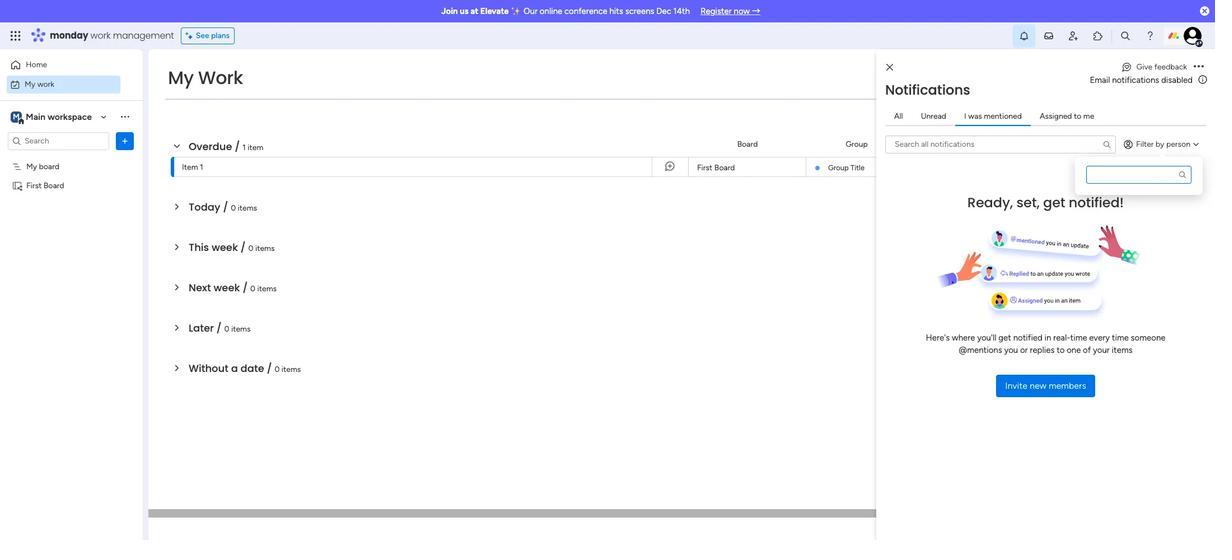 Task type: locate. For each thing, give the bounding box(es) containing it.
0 horizontal spatial search image
[[257, 94, 266, 103]]

→
[[752, 6, 761, 16]]

first for 'first board' group on the right
[[1007, 261, 1022, 271]]

None search field
[[165, 90, 271, 108]]

work for my
[[37, 79, 54, 89]]

1 vertical spatial first board
[[26, 181, 64, 190]]

items right done
[[334, 94, 353, 103]]

customize
[[375, 94, 413, 103]]

1 horizontal spatial search image
[[1179, 170, 1188, 179]]

hits
[[610, 6, 624, 16]]

search image left hide
[[257, 94, 266, 103]]

get up you
[[999, 333, 1012, 343]]

which priority column should we show?
[[1005, 240, 1144, 250]]

assigned to me
[[1041, 111, 1095, 121]]

notified
[[1014, 333, 1043, 343]]

dialog
[[877, 49, 1216, 540]]

first board for 'first board' group on the right
[[1007, 261, 1045, 271]]

in
[[1045, 333, 1052, 343]]

list box
[[0, 155, 143, 346]]

screens
[[626, 6, 655, 16]]

items up without a date / 0 items
[[231, 324, 251, 334]]

2 horizontal spatial first
[[1007, 261, 1022, 271]]

customize button
[[357, 90, 418, 108]]

1 horizontal spatial work
[[91, 29, 111, 42]]

time up one
[[1071, 333, 1088, 343]]

none search field search for content
[[1087, 166, 1192, 184]]

members
[[1049, 380, 1087, 391]]

1 horizontal spatial get
[[1044, 193, 1066, 212]]

search image inside search field
[[1179, 170, 1188, 179]]

to right like
[[1175, 80, 1183, 90]]

show?
[[1121, 240, 1144, 250]]

group for group title
[[829, 164, 849, 172]]

search image
[[257, 94, 266, 103], [1179, 170, 1188, 179]]

1 vertical spatial to
[[1075, 111, 1082, 121]]

0 vertical spatial search image
[[257, 94, 266, 103]]

options image
[[1195, 63, 1205, 71]]

done
[[314, 94, 332, 103]]

items right your at the bottom of page
[[1113, 345, 1133, 355]]

get right set, on the top right
[[1044, 193, 1066, 212]]

0 vertical spatial to
[[1175, 80, 1183, 90]]

items up this week / 0 items
[[238, 203, 257, 213]]

option
[[0, 156, 143, 159]]

0 horizontal spatial get
[[999, 333, 1012, 343]]

1
[[243, 143, 246, 152], [200, 162, 203, 172]]

2 horizontal spatial to
[[1175, 80, 1183, 90]]

work down home at left top
[[37, 79, 54, 89]]

group up title
[[846, 139, 868, 149]]

my inside button
[[25, 79, 35, 89]]

0 vertical spatial priority
[[1159, 139, 1184, 149]]

by
[[1157, 139, 1165, 149]]

1 vertical spatial priority
[[1005, 215, 1030, 224]]

week for this
[[212, 240, 238, 254]]

online
[[540, 6, 563, 16]]

0 horizontal spatial 1
[[200, 162, 203, 172]]

first board group
[[1005, 260, 1192, 299]]

unread
[[922, 111, 947, 121]]

0 horizontal spatial people
[[929, 139, 953, 149]]

next
[[189, 281, 211, 295]]

next week / 0 items
[[189, 281, 277, 295]]

1 vertical spatial 1
[[200, 162, 203, 172]]

like
[[1162, 80, 1173, 90]]

items inside next week / 0 items
[[257, 284, 277, 294]]

work
[[91, 29, 111, 42], [37, 79, 54, 89]]

options image
[[119, 135, 131, 147]]

1 vertical spatial week
[[214, 281, 240, 295]]

group left title
[[829, 164, 849, 172]]

workspace image
[[11, 111, 22, 123]]

jacob simon image
[[1185, 27, 1202, 45]]

1 horizontal spatial time
[[1113, 333, 1130, 343]]

status
[[1081, 139, 1104, 149]]

items up next week / 0 items
[[255, 244, 275, 253]]

1 horizontal spatial 1
[[243, 143, 246, 152]]

monday work management
[[50, 29, 174, 42]]

see
[[196, 31, 209, 40]]

to down "real-"
[[1057, 345, 1065, 355]]

which
[[1005, 240, 1027, 250]]

1 horizontal spatial first
[[698, 163, 713, 173]]

no
[[1016, 282, 1027, 292]]

2 horizontal spatial first board
[[1007, 261, 1045, 271]]

group title
[[829, 164, 865, 172]]

and
[[1100, 80, 1113, 90]]

give feedback
[[1137, 62, 1188, 72]]

list box containing my board
[[0, 155, 143, 346]]

0 vertical spatial column
[[1032, 215, 1059, 224]]

items inside here's where you'll get notified in real-time every time someone @mentions you or replies to one of your items
[[1113, 345, 1133, 355]]

register now →
[[701, 6, 761, 16]]

workspace selection element
[[11, 110, 94, 125]]

0 vertical spatial people
[[1005, 103, 1029, 113]]

register
[[701, 6, 732, 16]]

0 vertical spatial first
[[698, 163, 713, 173]]

0 horizontal spatial to
[[1057, 345, 1065, 355]]

this
[[189, 240, 209, 254]]

0 right later
[[224, 324, 229, 334]]

monday
[[50, 29, 88, 42]]

1 vertical spatial work
[[37, 79, 54, 89]]

us
[[460, 6, 469, 16]]

week for next
[[214, 281, 240, 295]]

Search all notifications search field
[[886, 135, 1117, 153]]

0 inside later / 0 items
[[224, 324, 229, 334]]

time right 'every'
[[1113, 333, 1130, 343]]

0 right today
[[231, 203, 236, 213]]

0 vertical spatial work
[[91, 29, 111, 42]]

my left work
[[168, 65, 194, 90]]

2 vertical spatial first board
[[1007, 261, 1045, 271]]

people
[[1005, 103, 1029, 113], [929, 139, 953, 149]]

my left board
[[26, 162, 37, 171]]

first board inside group
[[1007, 261, 1045, 271]]

work
[[198, 65, 243, 90]]

1 horizontal spatial to
[[1075, 111, 1082, 121]]

0 vertical spatial first board
[[698, 163, 735, 173]]

1 horizontal spatial people
[[1005, 103, 1029, 113]]

priority for priority column
[[1005, 215, 1030, 224]]

Filter dashboard by text search field
[[165, 90, 271, 108]]

1 vertical spatial search image
[[1179, 170, 1188, 179]]

filter by person
[[1137, 139, 1191, 149]]

search image down person
[[1179, 170, 1188, 179]]

0 inside next week / 0 items
[[251, 284, 256, 294]]

main content
[[148, 27, 1215, 540]]

0 vertical spatial get
[[1044, 193, 1066, 212]]

replies
[[1031, 345, 1055, 355]]

0 inside this week / 0 items
[[249, 244, 254, 253]]

filter
[[1137, 139, 1155, 149]]

time
[[1071, 333, 1088, 343], [1113, 333, 1130, 343]]

my down home at left top
[[25, 79, 35, 89]]

all
[[895, 111, 904, 121]]

1 horizontal spatial first board
[[698, 163, 735, 173]]

group for group
[[846, 139, 868, 149]]

0 down this week / 0 items
[[251, 284, 256, 294]]

item
[[248, 143, 264, 152]]

/
[[235, 140, 240, 154], [223, 200, 228, 214], [241, 240, 246, 254], [243, 281, 248, 295], [217, 321, 222, 335], [267, 361, 272, 375]]

0 right date
[[275, 365, 280, 374]]

column down ready, set, get notified!
[[1032, 215, 1059, 224]]

no selection
[[1016, 282, 1061, 292]]

search image for 'filter dashboard by text' search field
[[257, 94, 266, 103]]

0 horizontal spatial first board
[[26, 181, 64, 190]]

column
[[1032, 215, 1059, 224], [1055, 240, 1082, 250]]

now
[[734, 6, 750, 16]]

0 horizontal spatial time
[[1071, 333, 1088, 343]]

items right date
[[282, 365, 301, 374]]

every
[[1090, 333, 1111, 343]]

1 vertical spatial first
[[26, 181, 42, 190]]

i was mentioned
[[965, 111, 1023, 121]]

board
[[738, 139, 758, 149], [715, 163, 735, 173], [44, 181, 64, 190], [1024, 261, 1045, 271]]

give
[[1137, 62, 1153, 72]]

without
[[189, 361, 229, 375]]

where
[[953, 333, 976, 343]]

overdue
[[189, 140, 232, 154]]

m
[[13, 112, 20, 121]]

to left me
[[1075, 111, 1082, 121]]

at
[[471, 6, 479, 16]]

mentioned
[[985, 111, 1023, 121]]

work right monday at top
[[91, 29, 111, 42]]

you'd
[[1141, 80, 1160, 90]]

my work
[[168, 65, 243, 90]]

0 vertical spatial 1
[[243, 143, 246, 152]]

notifications image
[[1019, 30, 1030, 41]]

people down choose
[[1005, 103, 1029, 113]]

week right next
[[214, 281, 240, 295]]

register now → link
[[701, 6, 761, 16]]

0 vertical spatial group
[[846, 139, 868, 149]]

someone
[[1132, 333, 1166, 343]]

2 vertical spatial first
[[1007, 261, 1022, 271]]

home
[[26, 60, 47, 69]]

people down unread
[[929, 139, 953, 149]]

None search field
[[886, 135, 1117, 153], [1087, 166, 1192, 184], [886, 135, 1117, 153]]

board inside "first board" link
[[715, 163, 735, 173]]

group
[[846, 139, 868, 149], [829, 164, 849, 172]]

1 vertical spatial get
[[999, 333, 1012, 343]]

search image
[[1103, 140, 1112, 149]]

my for my work
[[168, 65, 194, 90]]

1 left item
[[243, 143, 246, 152]]

i
[[965, 111, 967, 121]]

first board for "first board" link
[[698, 163, 735, 173]]

1 right item
[[200, 162, 203, 172]]

search everything image
[[1121, 30, 1132, 41]]

work inside button
[[37, 79, 54, 89]]

items down this week / 0 items
[[257, 284, 277, 294]]

0 horizontal spatial first
[[26, 181, 42, 190]]

0 up next week / 0 items
[[249, 244, 254, 253]]

2 vertical spatial to
[[1057, 345, 1065, 355]]

priority right the "filter"
[[1159, 139, 1184, 149]]

0 vertical spatial week
[[212, 240, 238, 254]]

priority down set, on the top right
[[1005, 215, 1030, 224]]

priority right the which
[[1029, 240, 1053, 250]]

first inside heading
[[1007, 261, 1022, 271]]

1 vertical spatial group
[[829, 164, 849, 172]]

hide done items
[[295, 94, 353, 103]]

column left should
[[1055, 240, 1082, 250]]

week right this
[[212, 240, 238, 254]]

0 horizontal spatial work
[[37, 79, 54, 89]]

my work button
[[7, 75, 120, 93]]



Task type: vqa. For each thing, say whether or not it's contained in the screenshot.
monday work management
yes



Task type: describe. For each thing, give the bounding box(es) containing it.
disabled
[[1162, 75, 1194, 85]]

work for monday
[[91, 29, 111, 42]]

inbox image
[[1044, 30, 1055, 41]]

a
[[231, 361, 238, 375]]

shareable board image
[[12, 180, 22, 191]]

set,
[[1017, 193, 1040, 212]]

/ up next week / 0 items
[[241, 240, 246, 254]]

0 inside today / 0 items
[[231, 203, 236, 213]]

today
[[189, 200, 221, 214]]

overdue / 1 item
[[189, 140, 264, 154]]

today / 0 items
[[189, 200, 257, 214]]

you'll
[[978, 333, 997, 343]]

our
[[524, 6, 538, 16]]

my board
[[26, 162, 59, 171]]

conference
[[565, 6, 608, 16]]

notifications
[[1113, 75, 1160, 85]]

/ right later
[[217, 321, 222, 335]]

here's
[[927, 333, 950, 343]]

see plans
[[196, 31, 230, 40]]

hide
[[295, 94, 312, 103]]

apps image
[[1093, 30, 1104, 41]]

main content containing overdue /
[[148, 27, 1215, 540]]

board
[[39, 162, 59, 171]]

feedback
[[1155, 62, 1188, 72]]

one
[[1068, 345, 1082, 355]]

date
[[241, 361, 264, 375]]

give feedback button
[[1117, 58, 1192, 76]]

without a date / 0 items
[[189, 361, 301, 375]]

dialog containing notifications
[[877, 49, 1216, 540]]

item 1
[[182, 162, 203, 172]]

title
[[851, 164, 865, 172]]

later
[[189, 321, 214, 335]]

see plans button
[[181, 27, 235, 44]]

invite members image
[[1069, 30, 1080, 41]]

of
[[1084, 345, 1092, 355]]

first board inside list box
[[26, 181, 64, 190]]

items inside later / 0 items
[[231, 324, 251, 334]]

people
[[1115, 80, 1139, 90]]

home button
[[7, 56, 120, 74]]

invite
[[1006, 380, 1028, 391]]

items inside today / 0 items
[[238, 203, 257, 213]]

see
[[1185, 80, 1197, 90]]

boards
[[1005, 131, 1029, 141]]

0 inside without a date / 0 items
[[275, 365, 280, 374]]

notified!
[[1070, 193, 1125, 212]]

priority for priority
[[1159, 139, 1184, 149]]

join
[[442, 6, 458, 16]]

boards,
[[1041, 80, 1066, 90]]

to inside here's where you'll get notified in real-time every time someone @mentions you or replies to one of your items
[[1057, 345, 1065, 355]]

my work
[[25, 79, 54, 89]]

/ left item
[[235, 140, 240, 154]]

/ right today
[[223, 200, 228, 214]]

/ down this week / 0 items
[[243, 281, 248, 295]]

1 vertical spatial column
[[1055, 240, 1082, 250]]

my for my board
[[26, 162, 37, 171]]

columns
[[1068, 80, 1098, 90]]

/ right date
[[267, 361, 272, 375]]

management
[[113, 29, 174, 42]]

person
[[1167, 139, 1191, 149]]

items inside this week / 0 items
[[255, 244, 275, 253]]

ready,
[[968, 193, 1014, 212]]

working
[[1069, 162, 1098, 172]]

select product image
[[10, 30, 21, 41]]

main
[[26, 111, 45, 122]]

choose the boards, columns and people you'd like to see
[[998, 80, 1197, 90]]

working on it
[[1069, 162, 1116, 172]]

1 time from the left
[[1071, 333, 1088, 343]]

2 vertical spatial priority
[[1029, 240, 1053, 250]]

1 inside overdue / 1 item
[[243, 143, 246, 152]]

assigned
[[1041, 111, 1073, 121]]

workspace
[[48, 111, 92, 122]]

get inside here's where you'll get notified in real-time every time someone @mentions you or replies to one of your items
[[999, 333, 1012, 343]]

✨
[[511, 6, 522, 16]]

2 time from the left
[[1113, 333, 1130, 343]]

Search in workspace field
[[24, 134, 94, 147]]

your
[[1094, 345, 1111, 355]]

first board link
[[696, 157, 800, 178]]

invite new members
[[1006, 380, 1087, 391]]

item
[[182, 162, 198, 172]]

selection
[[1029, 282, 1061, 292]]

was
[[969, 111, 983, 121]]

the
[[1027, 80, 1039, 90]]

main workspace
[[26, 111, 92, 122]]

filter by person button
[[1119, 135, 1207, 153]]

Search for content search field
[[1087, 166, 1192, 184]]

1 vertical spatial people
[[929, 139, 953, 149]]

@mentions
[[960, 345, 1003, 355]]

priority column
[[1005, 215, 1059, 224]]

elevate
[[481, 6, 509, 16]]

help image
[[1145, 30, 1157, 41]]

board inside first board heading
[[1024, 261, 1045, 271]]

email notifications disabled
[[1091, 75, 1194, 85]]

workspace options image
[[119, 111, 131, 122]]

invite new members button
[[997, 375, 1096, 397]]

ready, set, get notified!
[[968, 193, 1125, 212]]

real-
[[1054, 333, 1071, 343]]

later / 0 items
[[189, 321, 251, 335]]

first board heading
[[1007, 260, 1045, 272]]

first for "first board" link
[[698, 163, 713, 173]]

this week / 0 items
[[189, 240, 275, 254]]

my for my work
[[25, 79, 35, 89]]

plans
[[211, 31, 230, 40]]

search image for search for content search box
[[1179, 170, 1188, 179]]

items inside without a date / 0 items
[[282, 365, 301, 374]]



